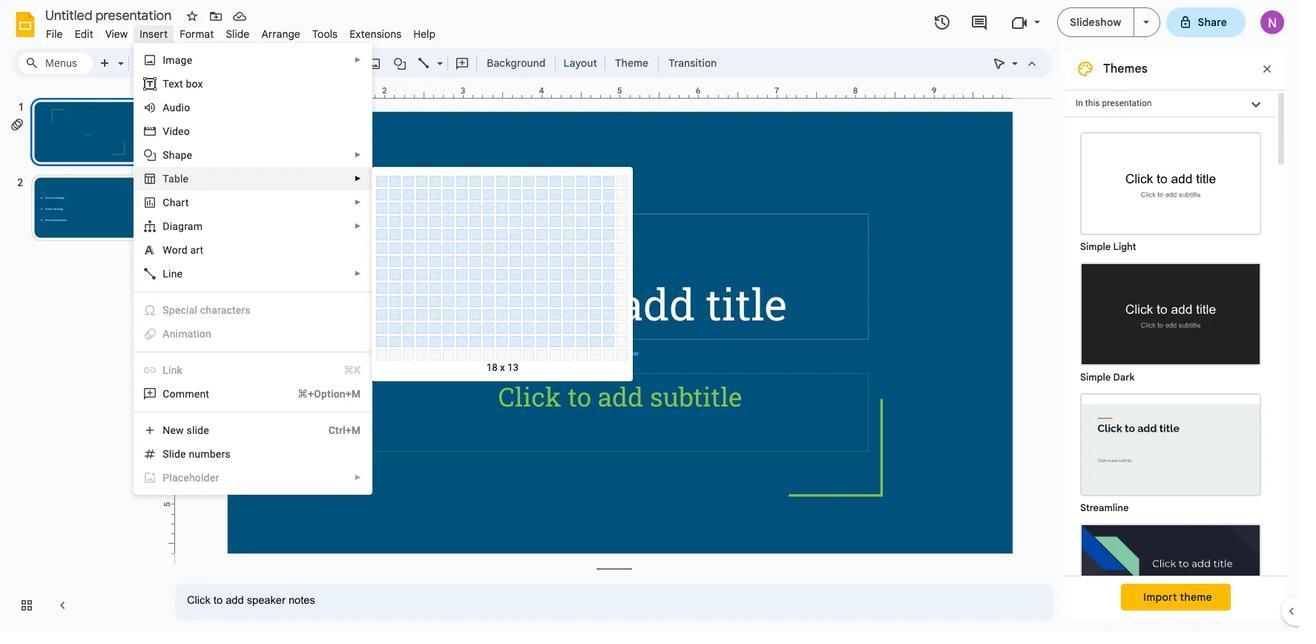 Task type: describe. For each thing, give the bounding box(es) containing it.
spe
[[163, 304, 181, 316]]

p
[[163, 472, 169, 484]]

n
[[163, 425, 170, 436]]

co
[[163, 388, 176, 400]]

arrange menu item
[[256, 25, 306, 43]]

art for w ord art
[[190, 244, 204, 256]]

slid
[[163, 448, 180, 460]]

layout button
[[559, 52, 602, 74]]

ew
[[170, 425, 184, 436]]

slideshow
[[1070, 16, 1122, 29]]

option group inside themes section
[[1065, 117, 1276, 632]]

lin
[[163, 364, 177, 376]]

animation a element
[[163, 328, 216, 340]]

p laceholder
[[163, 472, 219, 484]]

shape s element
[[163, 149, 197, 161]]

d
[[163, 220, 170, 232]]

ment
[[185, 388, 209, 400]]

Menus field
[[19, 53, 93, 73]]

import theme
[[1144, 591, 1213, 604]]

hape
[[169, 149, 192, 161]]

edit
[[75, 27, 93, 41]]

this
[[1086, 98, 1100, 108]]

ord
[[172, 244, 188, 256]]

theme button
[[609, 52, 655, 74]]

m
[[176, 388, 185, 400]]

comment m element
[[163, 388, 214, 400]]

ta
[[163, 173, 174, 185]]

ta b le
[[163, 173, 189, 185]]

► for i mage
[[354, 56, 362, 64]]

tools menu item
[[306, 25, 344, 43]]

Star checkbox
[[182, 6, 203, 27]]

ideo
[[170, 125, 190, 137]]

light
[[1114, 240, 1137, 253]]

audio u element
[[163, 102, 195, 114]]

theme
[[615, 56, 649, 70]]

lin k
[[163, 364, 182, 376]]

mode and view toolbar
[[988, 48, 1044, 78]]

video v element
[[163, 125, 194, 137]]

ext
[[169, 78, 183, 90]]

a for u
[[163, 102, 170, 114]]

slide menu item
[[220, 25, 256, 43]]

text box t element
[[163, 78, 208, 90]]

background
[[487, 56, 546, 70]]

iagram
[[170, 220, 203, 232]]

line q element
[[163, 268, 187, 280]]

edit menu item
[[69, 25, 99, 43]]

line
[[163, 268, 183, 280]]

file menu item
[[40, 25, 69, 43]]

s hape
[[163, 149, 192, 161]]

in this presentation
[[1076, 98, 1152, 108]]

transition
[[669, 56, 717, 70]]

menu item containing a
[[135, 322, 372, 346]]

file
[[46, 27, 63, 41]]

n ew slide
[[163, 425, 209, 436]]

simple dark
[[1081, 371, 1135, 384]]

‪18 x 13‬ menu item
[[373, 172, 643, 442]]

► for art
[[354, 198, 362, 206]]

a nimation
[[163, 328, 211, 340]]

menu bar banner
[[0, 0, 1300, 632]]

⌘+option+m element
[[280, 387, 361, 402]]

Streamline radio
[[1073, 386, 1269, 517]]

special characters c element
[[163, 304, 255, 316]]

in this presentation tab
[[1065, 90, 1276, 117]]

main toolbar
[[92, 52, 725, 74]]

‪18
[[487, 362, 498, 373]]

c
[[163, 197, 170, 209]]

themes
[[1104, 62, 1148, 76]]

Rename text field
[[40, 6, 180, 24]]

slide
[[187, 425, 209, 436]]

word art w element
[[163, 244, 208, 256]]

a u dio
[[163, 102, 190, 114]]

diagram d element
[[163, 220, 207, 232]]

slide numbers e element
[[163, 448, 235, 460]]

b
[[174, 173, 180, 185]]

numbers
[[189, 448, 231, 460]]

live pointer settings image
[[1009, 53, 1018, 59]]

help
[[414, 27, 436, 41]]

⌘+option+m
[[298, 388, 361, 400]]

u
[[170, 102, 176, 114]]

menu item containing spe
[[135, 298, 372, 322]]

laceholder
[[169, 472, 219, 484]]

spe c ial characters
[[163, 304, 251, 316]]

insert
[[140, 27, 168, 41]]



Task type: vqa. For each thing, say whether or not it's contained in the screenshot.
T
yes



Task type: locate. For each thing, give the bounding box(es) containing it.
► inside menu item
[[354, 474, 362, 482]]

characters
[[200, 304, 251, 316]]

mage
[[166, 54, 192, 66]]

streamline
[[1081, 502, 1129, 514]]

0 vertical spatial art
[[176, 197, 189, 209]]

► for d iagram
[[354, 222, 362, 230]]

0 vertical spatial a
[[163, 102, 170, 114]]

slideshow button
[[1058, 7, 1134, 37]]

new slide n element
[[163, 425, 214, 436]]

menu containing i
[[97, 43, 373, 632]]

format
[[180, 27, 214, 41]]

link k element
[[163, 364, 187, 376]]

1 vertical spatial simple
[[1081, 371, 1111, 384]]

t
[[163, 78, 169, 90]]

c h art
[[163, 197, 189, 209]]

0 vertical spatial simple
[[1081, 240, 1111, 253]]

1 horizontal spatial art
[[190, 244, 204, 256]]

format menu item
[[174, 25, 220, 43]]

1 a from the top
[[163, 102, 170, 114]]

view menu item
[[99, 25, 134, 43]]

3 menu item from the top
[[135, 358, 372, 382]]

new slide with layout image
[[114, 53, 124, 59]]

help menu item
[[408, 25, 442, 43]]

co m ment
[[163, 388, 209, 400]]

placeholder p element
[[163, 472, 224, 484]]

option group containing simple light
[[1065, 117, 1276, 632]]

5 ► from the top
[[354, 222, 362, 230]]

select line image
[[433, 53, 443, 59]]

chart h element
[[163, 197, 193, 209]]

insert image image
[[366, 53, 383, 73]]

a left dio
[[163, 102, 170, 114]]

focus image
[[1082, 525, 1260, 626]]

menu bar
[[40, 19, 442, 44]]

menu item up nimation
[[135, 298, 372, 322]]

0 horizontal spatial art
[[176, 197, 189, 209]]

e
[[180, 448, 186, 460]]

i mage
[[163, 54, 192, 66]]

theme
[[1180, 591, 1213, 604]]

themes application
[[0, 0, 1300, 632]]

art right ord
[[190, 244, 204, 256]]

a
[[163, 102, 170, 114], [163, 328, 170, 340]]

x
[[500, 362, 505, 373]]

t ext box
[[163, 78, 203, 90]]

menu item containing p
[[135, 466, 372, 490]]

insert menu item
[[134, 25, 174, 43]]

7 ► from the top
[[354, 474, 362, 482]]

themes section
[[1065, 48, 1288, 632]]

3 ► from the top
[[354, 174, 362, 183]]

d iagram
[[163, 220, 203, 232]]

in
[[1076, 98, 1084, 108]]

navigation
[[0, 84, 163, 632]]

share
[[1198, 16, 1228, 29]]

a down "spe"
[[163, 328, 170, 340]]

dark
[[1114, 371, 1135, 384]]

slide
[[226, 27, 250, 41]]

2 simple from the top
[[1081, 371, 1111, 384]]

2 menu item from the top
[[135, 322, 372, 346]]

menu item containing lin
[[135, 358, 372, 382]]

1 simple from the top
[[1081, 240, 1111, 253]]

menu bar containing file
[[40, 19, 442, 44]]

art right c at the left top of page
[[176, 197, 189, 209]]

4 menu item from the top
[[135, 466, 372, 490]]

i
[[163, 54, 166, 66]]

simple for simple light
[[1081, 240, 1111, 253]]

v ideo
[[163, 125, 190, 137]]

arrange
[[262, 27, 301, 41]]

presentation
[[1102, 98, 1152, 108]]

simple
[[1081, 240, 1111, 253], [1081, 371, 1111, 384]]

►
[[354, 56, 362, 64], [354, 151, 362, 159], [354, 174, 362, 183], [354, 198, 362, 206], [354, 222, 362, 230], [354, 269, 362, 278], [354, 474, 362, 482]]

1 ► from the top
[[354, 56, 362, 64]]

navigation inside themes "application"
[[0, 84, 163, 632]]

a for nimation
[[163, 328, 170, 340]]

► for p laceholder
[[354, 474, 362, 482]]

menu item up ment
[[135, 358, 372, 382]]

dio
[[176, 102, 190, 114]]

slid e numbers
[[163, 448, 231, 460]]

share button
[[1166, 7, 1246, 37]]

layout
[[564, 56, 597, 70]]

tools
[[312, 27, 338, 41]]

menu bar inside menu bar banner
[[40, 19, 442, 44]]

Simple Dark radio
[[1073, 255, 1269, 386]]

Focus radio
[[1073, 517, 1269, 632]]

menu
[[97, 43, 373, 632]]

Simple Light radio
[[1073, 125, 1269, 632]]

transition button
[[662, 52, 724, 74]]

6 ► from the top
[[354, 269, 362, 278]]

‪18 x 13‬
[[487, 362, 519, 373]]

1 menu item from the top
[[135, 298, 372, 322]]

option group
[[1065, 117, 1276, 632]]

► for le
[[354, 174, 362, 183]]

le
[[180, 173, 189, 185]]

v
[[163, 125, 170, 137]]

c
[[181, 304, 186, 316]]

w
[[163, 244, 172, 256]]

1 vertical spatial a
[[163, 328, 170, 340]]

background button
[[480, 52, 553, 74]]

simple left light
[[1081, 240, 1111, 253]]

ial
[[186, 304, 197, 316]]

view
[[105, 27, 128, 41]]

menu item down characters in the left of the page
[[135, 322, 372, 346]]

simple light
[[1081, 240, 1137, 253]]

1 vertical spatial art
[[190, 244, 204, 256]]

ctrl+m
[[329, 425, 361, 436]]

presentation options image
[[1143, 21, 1149, 24]]

nimation
[[170, 328, 211, 340]]

► for s hape
[[354, 151, 362, 159]]

image i element
[[163, 54, 197, 66]]

⌘k
[[344, 364, 361, 376]]

4 ► from the top
[[354, 198, 362, 206]]

2 a from the top
[[163, 328, 170, 340]]

import theme button
[[1121, 584, 1231, 611]]

h
[[170, 197, 176, 209]]

shape image
[[391, 53, 409, 73]]

simple for simple dark
[[1081, 371, 1111, 384]]

s
[[163, 149, 169, 161]]

menu item
[[135, 298, 372, 322], [135, 322, 372, 346], [135, 358, 372, 382], [135, 466, 372, 490]]

a inside menu item
[[163, 328, 170, 340]]

13‬
[[508, 362, 519, 373]]

art for c h art
[[176, 197, 189, 209]]

w ord art
[[163, 244, 204, 256]]

extensions
[[350, 27, 402, 41]]

⌘k element
[[326, 363, 361, 378]]

import
[[1144, 591, 1178, 604]]

menu inside themes "application"
[[97, 43, 373, 632]]

extensions menu item
[[344, 25, 408, 43]]

art
[[176, 197, 189, 209], [190, 244, 204, 256]]

ctrl+m element
[[311, 423, 361, 438]]

box
[[186, 78, 203, 90]]

menu item down numbers
[[135, 466, 372, 490]]

2 ► from the top
[[354, 151, 362, 159]]

k
[[177, 364, 182, 376]]

table b element
[[163, 173, 193, 185]]

simple left dark
[[1081, 371, 1111, 384]]



